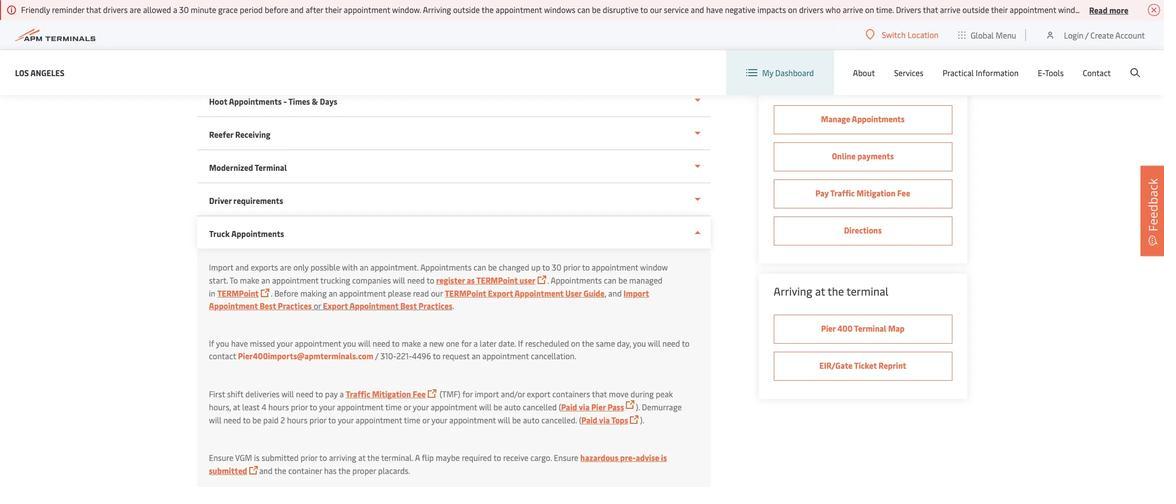 Task type: vqa. For each thing, say whether or not it's contained in the screenshot.
topmost Export
yes



Task type: describe. For each thing, give the bounding box(es) containing it.
a right for
[[474, 338, 478, 349]]

2
[[281, 415, 285, 426]]

to inside (tmf) for import and/or export containers that move during peak hours, at least 4 hours prior to your appointment time or your appointment will be auto cancelled (
[[310, 402, 317, 413]]

an down trucking
[[329, 288, 337, 299]]

need left pay
[[296, 389, 314, 400]]

and/or
[[501, 389, 525, 400]]

close alert image
[[1148, 4, 1160, 16]]

export
[[527, 389, 550, 400]]

appointment up menu
[[1010, 4, 1056, 15]]

after
[[306, 4, 323, 15]]

ensure vgm is submitted prior to arriving at the terminal. a flip maybe required to receive cargo. ensure
[[209, 452, 580, 464]]

user
[[565, 288, 582, 299]]

feedback button
[[1141, 166, 1164, 256]]

2 horizontal spatial that
[[923, 4, 938, 15]]

2 horizontal spatial on
[[865, 4, 874, 15]]

will inside 'import and exports are only possible with an appointment. appointments can be changed up to 30 prior to appointment window start. to make an appointment trucking companies will need to'
[[393, 275, 405, 286]]

and right ,
[[608, 288, 622, 299]]

start. to
[[209, 275, 238, 286]]

( inside (tmf) for import and/or export containers that move during peak hours, at least 4 hours prior to your appointment time or your appointment will be auto cancelled (
[[559, 402, 561, 413]]

cargo.
[[530, 452, 552, 464]]

request
[[443, 351, 470, 362]]

modernized terminal
[[209, 162, 287, 173]]

1 horizontal spatial on
[[788, 4, 797, 15]]

4
[[262, 402, 266, 413]]

appointment down for import
[[449, 415, 496, 426]]

need right day,
[[663, 338, 680, 349]]

make inside 'import and exports are only possible with an appointment. appointments can be changed up to 30 prior to appointment window start. to make an appointment trucking companies will need to'
[[240, 275, 259, 286]]

with
[[342, 262, 358, 273]]

will right day,
[[648, 338, 661, 349]]

0 horizontal spatial that
[[86, 4, 101, 15]]

paid via pier pass
[[561, 402, 624, 413]]

or inside ). demurrage will need to be paid 2 hours prior to your appointment time or your appointment will be auto cancelled. (
[[422, 415, 430, 426]]

grace
[[218, 4, 238, 15]]

import for import appointment best practices
[[624, 288, 649, 299]]

vgm
[[235, 452, 252, 464]]

1 is from the left
[[254, 452, 260, 464]]

register
[[436, 275, 465, 286]]

termpoint down as
[[445, 288, 486, 299]]

new
[[429, 338, 444, 349]]

1 horizontal spatial submitted
[[262, 452, 299, 464]]

peak
[[656, 389, 673, 400]]

0 horizontal spatial or
[[314, 300, 321, 312]]

2 ensure from the left
[[554, 452, 578, 464]]

time.
[[876, 4, 894, 15]]

2 their from the left
[[991, 4, 1008, 15]]

terminal
[[847, 284, 889, 299]]

1 ensure from the left
[[209, 452, 233, 464]]

directions link
[[774, 217, 952, 246]]

minute
[[191, 4, 216, 15]]

and inside 'import and exports are only possible with an appointment. appointments can be changed up to 30 prior to appointment window start. to make an appointment trucking companies will need to'
[[235, 262, 249, 273]]

online payments
[[832, 150, 894, 162]]

your down pay
[[319, 402, 335, 413]]

up
[[531, 262, 541, 273]]

your inside if you have missed your appointment you will need to make a new one for a later date. if rescheduled on the same day, you will need to contact
[[277, 338, 293, 349]]

appointment left window.
[[344, 4, 390, 15]]

switch
[[882, 29, 906, 40]]

can inside 'import and exports are only possible with an appointment. appointments can be changed up to 30 prior to appointment window start. to make an appointment trucking companies will need to'
[[474, 262, 486, 273]]

truck appointments
[[209, 228, 284, 239]]

2 if from the left
[[518, 338, 523, 349]]

truck appointments element
[[197, 249, 711, 488]]

fee inside truck appointments element
[[413, 389, 426, 400]]

1 vertical spatial .
[[453, 300, 454, 312]]

paid via pier pass link
[[561, 402, 624, 413]]

are inside 'import and exports are only possible with an appointment. appointments can be changed up to 30 prior to appointment window start. to make an appointment trucking companies will need to'
[[280, 262, 291, 273]]

move
[[609, 389, 629, 400]]

arrive right who
[[843, 4, 863, 15]]

you up pier400imports@apmterminals.com link
[[343, 338, 356, 349]]

a right the allowed
[[173, 4, 177, 15]]

driver
[[209, 195, 231, 206]]

paid for paid via tops
[[581, 415, 597, 426]]

arrive right drivers
[[940, 4, 961, 15]]

least
[[242, 402, 260, 413]]

please
[[388, 288, 411, 299]]

appointment down date.
[[482, 351, 529, 362]]

your up the arriving
[[338, 415, 354, 426]]

pre-
[[620, 452, 636, 464]]

general instructions
[[197, 7, 455, 47]]

first
[[209, 389, 225, 400]]

read more button
[[1089, 4, 1129, 16]]

be inside . appointments can be managed in
[[619, 275, 627, 286]]

( inside ). demurrage will need to be paid 2 hours prior to your appointment time or your appointment will be auto cancelled. (
[[579, 415, 581, 426]]

termpoint down changed
[[476, 275, 518, 286]]

appointments for truck
[[231, 228, 284, 239]]

same
[[596, 338, 615, 349]]

need inside 'import and exports are only possible with an appointment. appointments can be changed up to 30 prior to appointment window start. to make an appointment trucking companies will need to'
[[407, 275, 425, 286]]

appointment down companies
[[339, 288, 386, 299]]

switch location
[[882, 29, 939, 40]]

,
[[605, 288, 606, 299]]

manage appointments link
[[774, 105, 952, 134]]

pass
[[608, 402, 624, 413]]

export appointment best practices link
[[323, 300, 453, 312]]

on inside if you have missed your appointment you will need to make a new one for a later date. if rescheduled on the same day, you will need to contact
[[571, 338, 580, 349]]

0 vertical spatial our
[[650, 4, 662, 15]]

or export appointment best practices .
[[312, 300, 456, 312]]

terminal inside dropdown button
[[254, 162, 287, 173]]

will right deliveries
[[282, 389, 294, 400]]

/ for login
[[1085, 29, 1089, 40]]

).
[[640, 415, 648, 426]]

0 vertical spatial fee
[[897, 188, 910, 199]]

e-tools
[[1038, 67, 1064, 78]]

hazardous
[[580, 452, 619, 464]]

appointment inside if you have missed your appointment you will need to make a new one for a later date. if rescheduled on the same day, you will need to contact
[[295, 338, 341, 349]]

practical information
[[943, 67, 1019, 78]]

arriving
[[329, 452, 356, 464]]

required
[[462, 452, 492, 464]]

register as termpoint user
[[436, 275, 536, 286]]

pier400imports@apmterminals.com link
[[238, 351, 374, 362]]

traffic mitigation fee
[[346, 389, 426, 400]]

changed
[[499, 262, 529, 273]]

friendly reminder that drivers are allowed a 30 minute grace period before and after their appointment window. arriving outside the appointment windows can be disruptive to our service and have negative impacts on drivers who arrive on time. drivers that arrive outside their appointment window will be turned away. to
[[21, 4, 1164, 15]]

for
[[461, 338, 472, 349]]

contact button
[[1083, 50, 1111, 95]]

period
[[240, 4, 263, 15]]

need inside ). demurrage will need to be paid 2 hours prior to your appointment time or your appointment will be auto cancelled. (
[[223, 415, 241, 426]]

receive
[[503, 452, 529, 464]]

requirements
[[233, 195, 283, 206]]

login / create account
[[1064, 29, 1145, 40]]

(tmf)
[[440, 389, 461, 400]]

import and exports are only possible with an appointment. appointments can be changed up to 30 prior to appointment window start. to make an appointment trucking companies will need to
[[209, 262, 668, 286]]

an down for
[[472, 351, 480, 362]]

2 vertical spatial prior
[[301, 452, 318, 464]]

advise
[[636, 452, 659, 464]]

arrive up manage
[[830, 74, 858, 89]]

global menu
[[971, 29, 1017, 40]]

time inside ). demurrage will need to be paid 2 hours prior to your appointment time or your appointment will be auto cancelled. (
[[404, 415, 420, 426]]

pier 400 terminal map
[[821, 323, 905, 334]]

2 drivers from the left
[[799, 4, 824, 15]]

1 horizontal spatial traffic
[[830, 188, 855, 199]]

driver requirements
[[209, 195, 283, 206]]

los
[[15, 67, 29, 78]]

0 vertical spatial arriving
[[423, 4, 451, 15]]

hoot
[[209, 96, 227, 107]]

windows
[[544, 4, 576, 15]]

practices inside 'import appointment best practices'
[[278, 300, 312, 312]]

have inside if you have missed your appointment you will need to make a new one for a later date. if rescheduled on the same day, you will need to contact
[[231, 338, 248, 349]]

. appointments
[[548, 275, 602, 286]]

0 vertical spatial mitigation
[[857, 188, 896, 199]]

appointment left windows at the top of page
[[496, 4, 542, 15]]

via for tops
[[599, 415, 610, 426]]

hoot appointments - times & days button
[[197, 84, 711, 117]]

your down traffic mitigation fee link
[[413, 402, 429, 413]]

directions
[[844, 225, 882, 236]]

submitted inside the hazardous pre-advise is submitted
[[209, 466, 247, 477]]

1 horizontal spatial window
[[1058, 4, 1086, 15]]

you up contact at the bottom of the page
[[216, 338, 229, 349]]

hours inside (tmf) for import and/or export containers that move during peak hours, at least 4 hours prior to your appointment time or your appointment will be auto cancelled (
[[268, 402, 289, 413]]

0 vertical spatial before
[[774, 74, 807, 89]]

0 vertical spatial have
[[706, 4, 723, 15]]

be inside (tmf) for import and/or export containers that move during peak hours, at least 4 hours prior to your appointment time or your appointment will be auto cancelled (
[[494, 402, 502, 413]]

if you have missed your appointment you will need to make a new one for a later date. if rescheduled on the same day, you will need to contact
[[209, 338, 690, 362]]

be inside 'import and exports are only possible with an appointment. appointments can be changed up to 30 prior to appointment window start. to make an appointment trucking companies will need to'
[[488, 262, 497, 273]]

companies
[[352, 275, 391, 286]]

cancellation.
[[531, 351, 576, 362]]

hazardous pre-advise is submitted
[[209, 452, 667, 477]]

hours inside ). demurrage will need to be paid 2 hours prior to your appointment time or your appointment will be auto cancelled. (
[[287, 415, 308, 426]]

away. to
[[1139, 4, 1164, 15]]

2 horizontal spatial appointment
[[515, 288, 564, 299]]

1 horizontal spatial arriving
[[774, 284, 813, 299]]

manage
[[821, 113, 851, 124]]

practical
[[943, 67, 974, 78]]

0 vertical spatial are
[[130, 4, 141, 15]]

login / create account link
[[1046, 20, 1145, 50]]



Task type: locate. For each thing, give the bounding box(es) containing it.
1 vertical spatial mitigation
[[372, 389, 411, 400]]

0 horizontal spatial are
[[130, 4, 141, 15]]

1 vertical spatial our
[[431, 288, 443, 299]]

managed
[[629, 275, 663, 286]]

hours right 2
[[287, 415, 308, 426]]

make inside if you have missed your appointment you will need to make a new one for a later date. if rescheduled on the same day, you will need to contact
[[402, 338, 421, 349]]

1 horizontal spatial export
[[488, 288, 513, 299]]

export
[[488, 288, 513, 299], [323, 300, 348, 312]]

best down please
[[400, 300, 417, 312]]

/ inside "link"
[[1085, 29, 1089, 40]]

prior up container
[[301, 452, 318, 464]]

( down paid via pier pass "link"
[[579, 415, 581, 426]]

paid for paid via pier pass
[[561, 402, 577, 413]]

1 vertical spatial can
[[474, 262, 486, 273]]

2 practices from the left
[[419, 300, 453, 312]]

time inside (tmf) for import and/or export containers that move during peak hours, at least 4 hours prior to your appointment time or your appointment will be auto cancelled (
[[385, 402, 402, 413]]

is right advise
[[661, 452, 667, 464]]

appointment up ,
[[592, 262, 638, 273]]

import appointment best practices link
[[209, 288, 649, 312]]

our inside truck appointments element
[[431, 288, 443, 299]]

need down hours, at
[[223, 415, 241, 426]]

appointments left -
[[229, 96, 281, 107]]

hours, at
[[209, 402, 240, 413]]

0 horizontal spatial have
[[231, 338, 248, 349]]

1 outside from the left
[[453, 4, 480, 15]]

. down . before making an appointment please read our termpoint export appointment user guide , and
[[453, 300, 454, 312]]

an
[[360, 262, 368, 273], [261, 275, 270, 286], [329, 288, 337, 299], [472, 351, 480, 362]]

modernized terminal button
[[197, 150, 711, 184]]

0 vertical spatial 30
[[179, 4, 189, 15]]

0 horizontal spatial traffic
[[346, 389, 370, 400]]

ticket
[[854, 360, 877, 371]]

be
[[592, 4, 601, 15], [1102, 4, 1111, 15], [488, 262, 497, 273], [619, 275, 627, 286], [494, 402, 502, 413], [252, 415, 261, 426], [512, 415, 521, 426]]

0 horizontal spatial window
[[640, 262, 668, 273]]

0 horizontal spatial auto
[[504, 402, 521, 413]]

that inside (tmf) for import and/or export containers that move during peak hours, at least 4 hours prior to your appointment time or your appointment will be auto cancelled (
[[592, 389, 607, 400]]

2 horizontal spatial or
[[422, 415, 430, 426]]

need up 310-
[[373, 338, 390, 349]]

who
[[826, 4, 841, 15]]

or down the making
[[314, 300, 321, 312]]

1 vertical spatial (
[[579, 415, 581, 426]]

0 horizontal spatial time
[[385, 402, 402, 413]]

termpoint link
[[217, 288, 259, 299]]

at up proper
[[358, 452, 366, 464]]

/ for pier400imports@apmterminals.com
[[375, 351, 379, 362]]

2 is from the left
[[661, 452, 667, 464]]

pier inside 'link'
[[821, 323, 836, 334]]

1 practices from the left
[[278, 300, 312, 312]]

window.
[[392, 4, 421, 15]]

can up register as termpoint user link
[[474, 262, 486, 273]]

1 vertical spatial auto
[[523, 415, 540, 426]]

1 drivers from the left
[[103, 4, 128, 15]]

can
[[578, 4, 590, 15], [474, 262, 486, 273], [604, 275, 617, 286]]

is inside the hazardous pre-advise is submitted
[[661, 452, 667, 464]]

practices down the making
[[278, 300, 312, 312]]

1 best from the left
[[260, 300, 276, 312]]

1 horizontal spatial import
[[624, 288, 649, 299]]

make up pier400imports@apmterminals.com / 310-221-4496 to request an appointment cancellation.
[[402, 338, 421, 349]]

auto inside (tmf) for import and/or export containers that move during peak hours, at least 4 hours prior to your appointment time or your appointment will be auto cancelled (
[[504, 402, 521, 413]]

day,
[[617, 338, 631, 349]]

arriving at the terminal
[[774, 284, 889, 299]]

appointment up pier400imports@apmterminals.com link
[[295, 338, 341, 349]]

tops
[[611, 415, 628, 426]]

0 vertical spatial (
[[559, 402, 561, 413]]

make up the termpoint link
[[240, 275, 259, 286]]

(tmf) for import and/or export containers that move during peak hours, at least 4 hours prior to your appointment time or your appointment will be auto cancelled (
[[209, 389, 673, 413]]

1 horizontal spatial (
[[579, 415, 581, 426]]

contact
[[1083, 67, 1111, 78]]

will down for import
[[479, 402, 492, 413]]

/ inside truck appointments element
[[375, 351, 379, 362]]

1 vertical spatial traffic
[[346, 389, 370, 400]]

via
[[579, 402, 590, 413], [599, 415, 610, 426]]

making
[[300, 288, 327, 299]]

a right pay
[[340, 389, 344, 400]]

1 vertical spatial 30
[[552, 262, 562, 273]]

a left new
[[423, 338, 427, 349]]

. appointments can be managed in
[[209, 275, 663, 299]]

appointments for hoot
[[229, 96, 281, 107]]

submitted down vgm
[[209, 466, 247, 477]]

placards.
[[378, 466, 410, 477]]

0 horizontal spatial if
[[209, 338, 214, 349]]

appointment down companies
[[350, 300, 399, 312]]

0 horizontal spatial terminal
[[254, 162, 287, 173]]

e-
[[1038, 67, 1045, 78]]

the inside if you have missed your appointment you will need to make a new one for a later date. if rescheduled on the same day, you will need to contact
[[582, 338, 594, 349]]

1 horizontal spatial via
[[599, 415, 610, 426]]

1 horizontal spatial /
[[1085, 29, 1089, 40]]

auto down and/or
[[504, 402, 521, 413]]

terminal inside 'link'
[[854, 323, 887, 334]]

that right the reminder
[[86, 4, 101, 15]]

on up cancellation.
[[571, 338, 580, 349]]

0 horizontal spatial on
[[571, 338, 580, 349]]

0 horizontal spatial their
[[325, 4, 342, 15]]

traffic
[[830, 188, 855, 199], [346, 389, 370, 400]]

login
[[1064, 29, 1084, 40]]

appointment down the traffic mitigation fee
[[337, 402, 384, 413]]

paid down the containers at bottom
[[561, 402, 577, 413]]

and left after at the top
[[290, 4, 304, 15]]

1 horizontal spatial best
[[400, 300, 417, 312]]

has
[[324, 466, 337, 477]]

1 vertical spatial fee
[[413, 389, 426, 400]]

modernized
[[209, 162, 253, 173]]

1 vertical spatial /
[[375, 351, 379, 362]]

0 horizontal spatial 30
[[179, 4, 189, 15]]

ensure right cargo.
[[554, 452, 578, 464]]

via for pier
[[579, 402, 590, 413]]

terminal up requirements
[[254, 162, 287, 173]]

reprint
[[879, 360, 907, 371]]

services button
[[894, 50, 924, 95]]

0 horizontal spatial paid
[[561, 402, 577, 413]]

our left service
[[650, 4, 662, 15]]

1 vertical spatial or
[[404, 402, 411, 413]]

date.
[[498, 338, 516, 349]]

2 best from the left
[[400, 300, 417, 312]]

before right the my
[[774, 74, 807, 89]]

1 their from the left
[[325, 4, 342, 15]]

appointments for manage
[[852, 113, 905, 124]]

los angeles link
[[15, 66, 64, 79]]

appointment inside 'import appointment best practices'
[[209, 300, 258, 312]]

before left the making
[[274, 288, 298, 299]]

an down exports in the bottom of the page
[[261, 275, 270, 286]]

import for import and exports are only possible with an appointment. appointments can be changed up to 30 prior to appointment window start. to make an appointment trucking companies will need to
[[209, 262, 233, 273]]

and left container
[[259, 466, 273, 477]]

0 horizontal spatial fee
[[413, 389, 426, 400]]

0 horizontal spatial is
[[254, 452, 260, 464]]

have left negative in the right top of the page
[[706, 4, 723, 15]]

is
[[254, 452, 260, 464], [661, 452, 667, 464]]

1 vertical spatial hours
[[287, 415, 308, 426]]

pay
[[816, 188, 829, 199]]

time down the traffic mitigation fee
[[385, 402, 402, 413]]

general
[[197, 7, 295, 47]]

1 vertical spatial export
[[323, 300, 348, 312]]

30 inside 'import and exports are only possible with an appointment. appointments can be changed up to 30 prior to appointment window start. to make an appointment trucking companies will need to'
[[552, 262, 562, 273]]

1 vertical spatial terminal
[[854, 323, 887, 334]]

if up contact at the bottom of the page
[[209, 338, 214, 349]]

appointment down user
[[515, 288, 564, 299]]

at
[[815, 284, 825, 299], [358, 452, 366, 464]]

0 horizontal spatial outside
[[453, 4, 480, 15]]

need
[[407, 275, 425, 286], [373, 338, 390, 349], [663, 338, 680, 349], [296, 389, 314, 400], [223, 415, 241, 426]]

1 horizontal spatial before
[[774, 74, 807, 89]]

if right date.
[[518, 338, 523, 349]]

0 horizontal spatial import
[[209, 262, 233, 273]]

is right vgm
[[254, 452, 260, 464]]

can inside . appointments can be managed in
[[604, 275, 617, 286]]

global menu button
[[949, 20, 1027, 50]]

30 left minute
[[179, 4, 189, 15]]

1 horizontal spatial make
[[402, 338, 421, 349]]

will down hours, at
[[209, 415, 221, 426]]

my dashboard
[[762, 67, 814, 78]]

auto inside ). demurrage will need to be paid 2 hours prior to your appointment time or your appointment will be auto cancelled. (
[[523, 415, 540, 426]]

0 horizontal spatial export
[[323, 300, 348, 312]]

0 vertical spatial pier
[[821, 323, 836, 334]]

your down (tmf) for import and/or export containers that move during peak hours, at least 4 hours prior to your appointment time or your appointment will be auto cancelled (
[[431, 415, 447, 426]]

time
[[385, 402, 402, 413], [404, 415, 420, 426]]

will down or export appointment best practices .
[[358, 338, 371, 349]]

1 horizontal spatial drivers
[[799, 4, 824, 15]]

their up the global menu
[[991, 4, 1008, 15]]

.
[[271, 288, 272, 299], [453, 300, 454, 312]]

window up login
[[1058, 4, 1086, 15]]

0 vertical spatial import
[[209, 262, 233, 273]]

2 vertical spatial or
[[422, 415, 430, 426]]

0 horizontal spatial ensure
[[209, 452, 233, 464]]

can right windows at the top of page
[[578, 4, 590, 15]]

will inside (tmf) for import and/or export containers that move during peak hours, at least 4 hours prior to your appointment time or your appointment will be auto cancelled (
[[479, 402, 492, 413]]

later
[[480, 338, 496, 349]]

appointments down requirements
[[231, 228, 284, 239]]

pier400imports@apmterminals.com
[[238, 351, 374, 362]]

prior inside ). demurrage will need to be paid 2 hours prior to your appointment time or your appointment will be auto cancelled. (
[[310, 415, 327, 426]]

prior down first shift deliveries will need to pay a
[[291, 402, 308, 413]]

to
[[640, 4, 648, 15], [542, 262, 550, 273], [427, 275, 434, 286], [392, 338, 400, 349], [682, 338, 690, 349], [433, 351, 441, 362], [315, 389, 323, 400], [310, 402, 317, 413], [243, 415, 251, 426], [328, 415, 336, 426], [319, 452, 327, 464], [494, 452, 501, 464]]

dashboard
[[775, 67, 814, 78]]

1 horizontal spatial paid
[[581, 415, 597, 426]]

best up missed
[[260, 300, 276, 312]]

mitigation inside truck appointments element
[[372, 389, 411, 400]]

appointment down traffic mitigation fee link
[[356, 415, 402, 426]]

our right read
[[431, 288, 443, 299]]

window up managed
[[640, 262, 668, 273]]

1 vertical spatial paid
[[581, 415, 597, 426]]

deliveries
[[245, 389, 280, 400]]

0 horizontal spatial arriving
[[423, 4, 451, 15]]

contact
[[209, 351, 236, 362]]

0 vertical spatial hours
[[268, 402, 289, 413]]

0 horizontal spatial practices
[[278, 300, 312, 312]]

an right with
[[360, 262, 368, 273]]

0 horizontal spatial best
[[260, 300, 276, 312]]

2 horizontal spatial can
[[604, 275, 617, 286]]

0 vertical spatial export
[[488, 288, 513, 299]]

1 horizontal spatial practices
[[419, 300, 453, 312]]

1 horizontal spatial their
[[991, 4, 1008, 15]]

practices
[[278, 300, 312, 312], [419, 300, 453, 312]]

1 vertical spatial via
[[599, 415, 610, 426]]

0 vertical spatial auto
[[504, 402, 521, 413]]

. before making an appointment please read our termpoint export appointment user guide , and
[[271, 288, 624, 299]]

on left 'time.'
[[865, 4, 874, 15]]

1 horizontal spatial can
[[578, 4, 590, 15]]

ensure left vgm
[[209, 452, 233, 464]]

appointment down the termpoint link
[[209, 300, 258, 312]]

0 vertical spatial .
[[271, 288, 272, 299]]

window inside 'import and exports are only possible with an appointment. appointments can be changed up to 30 prior to appointment window start. to make an appointment trucking companies will need to'
[[640, 262, 668, 273]]

0 vertical spatial can
[[578, 4, 590, 15]]

1 horizontal spatial fee
[[897, 188, 910, 199]]

will down and/or
[[498, 415, 510, 426]]

1 vertical spatial make
[[402, 338, 421, 349]]

at left terminal
[[815, 284, 825, 299]]

appointments up payments
[[852, 113, 905, 124]]

1 horizontal spatial auto
[[523, 415, 540, 426]]

shift
[[227, 389, 243, 400]]

pier up paid via tops
[[591, 402, 606, 413]]

pier left the 400
[[821, 323, 836, 334]]

pay traffic mitigation fee link
[[774, 180, 952, 209]]

will
[[1088, 4, 1100, 15], [393, 275, 405, 286], [358, 338, 371, 349], [648, 338, 661, 349], [282, 389, 294, 400], [479, 402, 492, 413], [209, 415, 221, 426], [498, 415, 510, 426]]

1 horizontal spatial if
[[518, 338, 523, 349]]

/ left 310-
[[375, 351, 379, 362]]

appointments inside 'import and exports are only possible with an appointment. appointments can be changed up to 30 prior to appointment window start. to make an appointment trucking companies will need to'
[[420, 262, 472, 273]]

menu
[[996, 29, 1017, 40]]

make
[[240, 275, 259, 286], [402, 338, 421, 349]]

termpoint down start. to
[[217, 288, 259, 299]]

appointment down only
[[272, 275, 319, 286]]

first shift deliveries will need to pay a
[[209, 389, 346, 400]]

termpoint
[[476, 275, 518, 286], [217, 288, 259, 299], [445, 288, 486, 299]]

that
[[86, 4, 101, 15], [923, 4, 938, 15], [592, 389, 607, 400]]

0 horizontal spatial appointment
[[209, 300, 258, 312]]

pier
[[821, 323, 836, 334], [591, 402, 606, 413]]

or down (tmf) for import and/or export containers that move during peak hours, at least 4 hours prior to your appointment time or your appointment will be auto cancelled (
[[422, 415, 430, 426]]

tools
[[1045, 67, 1064, 78]]

missed
[[250, 338, 275, 349]]

hoot appointments - times & days
[[209, 96, 337, 107]]

traffic inside truck appointments element
[[346, 389, 370, 400]]

30 left "prior to"
[[552, 262, 562, 273]]

and right service
[[691, 4, 704, 15]]

information
[[976, 67, 1019, 78]]

submitted up container
[[262, 452, 299, 464]]

my
[[762, 67, 773, 78]]

are left the allowed
[[130, 4, 141, 15]]

pier inside truck appointments element
[[591, 402, 606, 413]]

0 vertical spatial time
[[385, 402, 402, 413]]

via down the containers at bottom
[[579, 402, 590, 413]]

and left exports in the bottom of the page
[[235, 262, 249, 273]]

allowed
[[143, 4, 171, 15]]

1 vertical spatial have
[[231, 338, 248, 349]]

1 horizontal spatial or
[[404, 402, 411, 413]]

0 vertical spatial or
[[314, 300, 321, 312]]

drivers
[[103, 4, 128, 15], [799, 4, 824, 15]]

are left only
[[280, 262, 291, 273]]

prior inside (tmf) for import and/or export containers that move during peak hours, at least 4 hours prior to your appointment time or your appointment will be auto cancelled (
[[291, 402, 308, 413]]

1 horizontal spatial appointment
[[350, 300, 399, 312]]

0 horizontal spatial can
[[474, 262, 486, 273]]

0 horizontal spatial /
[[375, 351, 379, 362]]

0 vertical spatial at
[[815, 284, 825, 299]]

about
[[853, 67, 875, 78]]

your
[[277, 338, 293, 349], [319, 402, 335, 413], [413, 402, 429, 413], [338, 415, 354, 426], [431, 415, 447, 426]]

container
[[288, 466, 322, 477]]

flip maybe
[[422, 452, 460, 464]]

0 vertical spatial via
[[579, 402, 590, 413]]

will left more
[[1088, 4, 1100, 15]]

1 horizontal spatial have
[[706, 4, 723, 15]]

mitigation down 310-
[[372, 389, 411, 400]]

import inside 'import appointment best practices'
[[624, 288, 649, 299]]

0 vertical spatial prior
[[291, 402, 308, 413]]

eir/gate
[[820, 360, 853, 371]]

1 if from the left
[[209, 338, 214, 349]]

possible
[[311, 262, 340, 273]]

1 horizontal spatial outside
[[963, 4, 989, 15]]

import
[[209, 262, 233, 273], [624, 288, 649, 299]]

practical information button
[[943, 50, 1019, 95]]

221-
[[396, 351, 412, 362]]

driver requirements button
[[197, 184, 711, 217]]

can up ,
[[604, 275, 617, 286]]

at inside truck appointments element
[[358, 452, 366, 464]]

best
[[260, 300, 276, 312], [400, 300, 417, 312]]

1 vertical spatial window
[[640, 262, 668, 273]]

arriving
[[423, 4, 451, 15], [774, 284, 813, 299]]

1 vertical spatial time
[[404, 415, 420, 426]]

0 vertical spatial traffic
[[830, 188, 855, 199]]

you up manage
[[809, 74, 827, 89]]

hazardous pre-advise is submitted link
[[209, 452, 667, 477]]

before inside truck appointments element
[[274, 288, 298, 299]]

. down exports in the bottom of the page
[[271, 288, 272, 299]]

0 horizontal spatial before
[[274, 288, 298, 299]]

0 vertical spatial submitted
[[262, 452, 299, 464]]

0 horizontal spatial via
[[579, 402, 590, 413]]

best inside 'import appointment best practices'
[[260, 300, 276, 312]]

location
[[908, 29, 939, 40]]

or inside (tmf) for import and/or export containers that move during peak hours, at least 4 hours prior to your appointment time or your appointment will be auto cancelled (
[[404, 402, 411, 413]]

that up the paid via pier pass
[[592, 389, 607, 400]]

1 horizontal spatial .
[[453, 300, 454, 312]]

appointment down (tmf) at the left bottom of page
[[431, 402, 477, 413]]

310-
[[380, 351, 396, 362]]

export down register as termpoint user link
[[488, 288, 513, 299]]

import inside 'import and exports are only possible with an appointment. appointments can be changed up to 30 prior to appointment window start. to make an appointment trucking companies will need to'
[[209, 262, 233, 273]]

drivers left the allowed
[[103, 4, 128, 15]]

on right impacts
[[788, 4, 797, 15]]

have up contact at the bottom of the page
[[231, 338, 248, 349]]

0 horizontal spatial make
[[240, 275, 259, 286]]

guide
[[584, 288, 605, 299]]

1 horizontal spatial that
[[592, 389, 607, 400]]

time down (tmf) for import and/or export containers that move during peak hours, at least 4 hours prior to your appointment time or your appointment will be auto cancelled (
[[404, 415, 420, 426]]

submitted
[[262, 452, 299, 464], [209, 466, 247, 477]]

prior down pay
[[310, 415, 327, 426]]

0 horizontal spatial mitigation
[[372, 389, 411, 400]]

reefer receiving button
[[197, 117, 711, 150]]

1 horizontal spatial ensure
[[554, 452, 578, 464]]

you right day,
[[633, 338, 646, 349]]

2 outside from the left
[[963, 4, 989, 15]]

truck appointments button
[[197, 217, 711, 249]]



